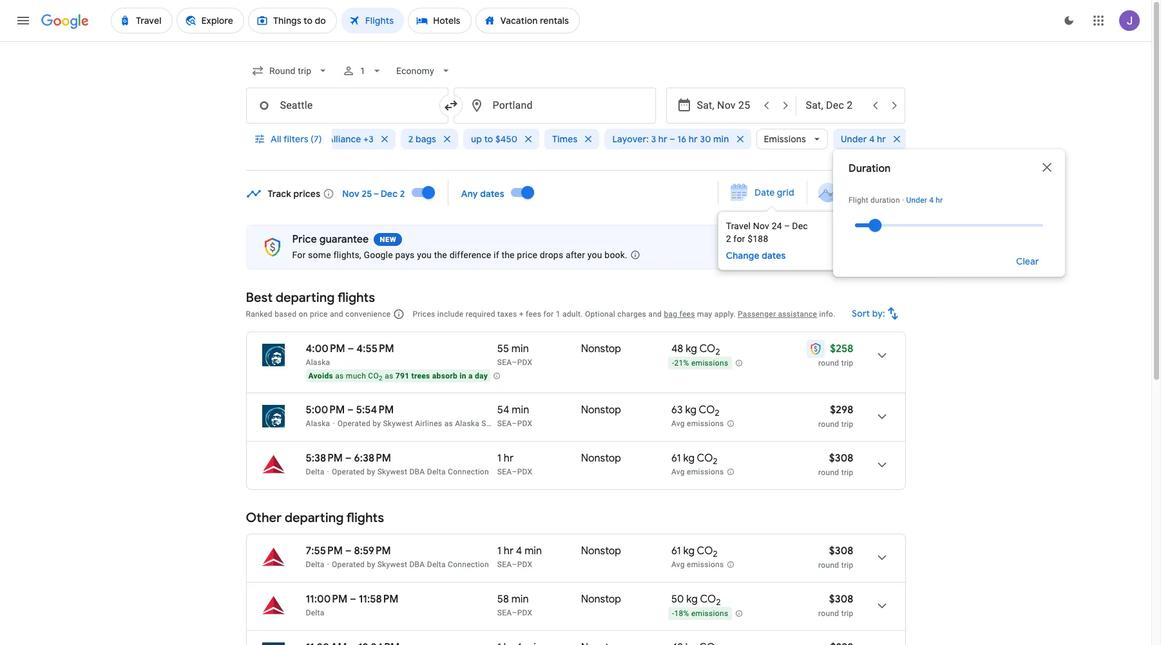 Task type: locate. For each thing, give the bounding box(es) containing it.
sea inside "55 min sea – pdx"
[[498, 358, 512, 367]]

1 total duration 1 hr 4 min. element from the top
[[498, 545, 581, 560]]

fees right bag
[[680, 310, 695, 319]]

co for 1 hr
[[697, 453, 713, 465]]

sort
[[852, 308, 870, 320]]

trip left flight details. leaves seattle-tacoma international airport at 5:38 pm on saturday, november 25 and arrives at portland international airport at 6:38 pm on saturday, november 25. "image"
[[842, 469, 854, 478]]

layover:
[[613, 133, 649, 145]]

Departure time: 5:38 PM. text field
[[306, 453, 343, 465]]

pdx inside 1 hr sea – pdx
[[517, 468, 533, 477]]

0 horizontal spatial under
[[841, 133, 867, 145]]

2 $308 round trip from the top
[[819, 545, 854, 571]]

4 trip from the top
[[842, 562, 854, 571]]

2 the from the left
[[502, 250, 515, 260]]

emissions for 54 min
[[687, 420, 724, 429]]

min inside "55 min sea – pdx"
[[512, 343, 529, 356]]

after
[[566, 250, 586, 260]]

0 vertical spatial total duration 1 hr 4 min. element
[[498, 545, 581, 560]]

4 pdx from the top
[[517, 561, 533, 570]]

1 inside 1 hr 4 min sea – pdx
[[498, 545, 502, 558]]

3 round from the top
[[819, 469, 840, 478]]

close dialog image
[[1040, 160, 1055, 175]]

trip
[[842, 359, 854, 368], [842, 420, 854, 429], [842, 469, 854, 478], [842, 562, 854, 571], [842, 610, 854, 619]]

1 vertical spatial price
[[292, 233, 317, 246]]

nonstop
[[581, 343, 622, 356], [581, 404, 622, 417], [581, 453, 622, 465], [581, 545, 622, 558], [581, 594, 622, 607]]

4 nonstop from the top
[[581, 545, 622, 558]]

trip inside '$298 round trip'
[[842, 420, 854, 429]]

4 up total duration 58 min. element
[[516, 545, 522, 558]]

4 inside 1 hr 4 min sea – pdx
[[516, 545, 522, 558]]

0 vertical spatial 4
[[870, 133, 875, 145]]

trip up 328 us dollars text box
[[842, 610, 854, 619]]

min up total duration 58 min. element
[[525, 545, 542, 558]]

0 vertical spatial operated by skywest dba delta connection
[[332, 468, 489, 477]]

1 nonstop flight. element from the top
[[581, 343, 622, 358]]

round for 58 min
[[819, 610, 840, 619]]

co inside '50 kg co 2'
[[700, 594, 717, 607]]

pdx down total duration 54 min. element
[[517, 420, 533, 429]]

emissions button
[[757, 124, 828, 155]]

2 vertical spatial avg emissions
[[672, 561, 724, 570]]

2 avg from the top
[[672, 468, 685, 477]]

–
[[670, 133, 676, 145], [348, 343, 354, 356], [512, 358, 517, 367], [347, 404, 354, 417], [512, 420, 517, 429], [345, 453, 352, 465], [512, 468, 517, 477], [345, 545, 352, 558], [512, 561, 517, 570], [350, 594, 356, 607], [512, 609, 517, 618]]

learn more about tracked prices image
[[323, 188, 335, 200]]

1 horizontal spatial price
[[517, 250, 538, 260]]

dates down $188
[[762, 250, 786, 262]]

connection left 1 hr 4 min sea – pdx
[[448, 561, 489, 570]]

2 inside 48 kg co 2
[[716, 347, 720, 358]]

0 horizontal spatial nov
[[343, 188, 360, 200]]

1 nonstop from the top
[[581, 343, 622, 356]]

pdx for 1 hr
[[517, 468, 533, 477]]

skywest
[[383, 420, 413, 429], [378, 468, 408, 477], [378, 561, 408, 570]]

0 vertical spatial -
[[672, 359, 675, 368]]

2 bags button
[[401, 124, 458, 155]]

sea up the 58
[[498, 561, 512, 570]]

round trip
[[819, 359, 854, 368]]

1 vertical spatial 61
[[672, 545, 681, 558]]

up to $450
[[471, 133, 518, 145]]

and left bag
[[649, 310, 662, 319]]

1 round from the top
[[819, 359, 840, 368]]

55 min sea – pdx
[[498, 343, 533, 367]]

7:55 pm
[[306, 545, 343, 558]]

min for 54 min
[[512, 404, 529, 417]]

1 vertical spatial dates
[[762, 250, 786, 262]]

– down total duration 1 hr. element
[[512, 468, 517, 477]]

none search field containing duration
[[246, 55, 1066, 277]]

under
[[841, 133, 867, 145], [907, 196, 928, 205]]

 image
[[327, 468, 329, 477]]

avg for 54 min
[[672, 420, 685, 429]]

2 horizontal spatial 4
[[930, 196, 934, 205]]

1 61 kg co 2 from the top
[[672, 453, 718, 468]]

co down "63 kg co 2" at the bottom right of page
[[697, 453, 713, 465]]

0 horizontal spatial 4
[[516, 545, 522, 558]]

21%
[[675, 359, 690, 368]]

– down total duration 54 min. element
[[512, 420, 517, 429]]

1 vertical spatial 61 kg co 2
[[672, 545, 718, 560]]

kg up 50
[[684, 545, 695, 558]]

as
[[335, 372, 344, 381], [385, 372, 394, 381], [445, 420, 453, 429]]

5 nonstop flight. element from the top
[[581, 594, 622, 609]]

None field
[[246, 59, 334, 83], [391, 59, 457, 83], [246, 59, 334, 83], [391, 59, 457, 83]]

skywest down 5:54 pm text box
[[383, 420, 413, 429]]

pdx inside 54 min sea – pdx
[[517, 420, 533, 429]]

Arrival time: 6:38 PM. text field
[[354, 453, 391, 465]]

1 - from the top
[[672, 359, 675, 368]]

1 for 1 hr 4 min sea – pdx
[[498, 545, 502, 558]]

4 up duration
[[870, 133, 875, 145]]

2 you from the left
[[588, 250, 603, 260]]

- down 50
[[672, 610, 675, 619]]

round left flight details. leaves seattle-tacoma international airport at 7:55 pm on saturday, november 25 and arrives at portland international airport at 8:59 pm on saturday, november 25. image
[[819, 562, 840, 571]]

1 vertical spatial by
[[367, 468, 375, 477]]

co up '50 kg co 2' at right bottom
[[697, 545, 713, 558]]

round for 1 hr
[[819, 469, 840, 478]]

1 horizontal spatial nov
[[754, 221, 770, 231]]

flights
[[338, 290, 375, 306], [347, 511, 384, 527]]

operated by skywest dba delta connection down 8:59 pm text field
[[332, 561, 489, 570]]

1 vertical spatial under
[[907, 196, 928, 205]]

sea inside 1 hr 4 min sea – pdx
[[498, 561, 512, 570]]

co inside 48 kg co 2
[[700, 343, 716, 356]]

0 horizontal spatial you
[[417, 250, 432, 260]]

sea down 55
[[498, 358, 512, 367]]

- for 48
[[672, 359, 675, 368]]

hr inside 1 hr 4 min sea – pdx
[[504, 545, 514, 558]]

2 avg emissions from the top
[[672, 468, 724, 477]]

3 sea from the top
[[498, 468, 512, 477]]

61 kg co 2
[[672, 453, 718, 468], [672, 545, 718, 560]]

0 horizontal spatial and
[[330, 310, 344, 319]]

1 vertical spatial flights
[[347, 511, 384, 527]]

change
[[726, 250, 760, 262]]

5 trip from the top
[[842, 610, 854, 619]]

2 61 kg co 2 from the top
[[672, 545, 718, 560]]

1 operated by skywest dba delta connection from the top
[[332, 468, 489, 477]]

sea inside 58 min sea – pdx
[[498, 609, 512, 618]]

2 total duration 1 hr 4 min. element from the top
[[498, 642, 581, 646]]

price up for
[[292, 233, 317, 246]]

emissions
[[692, 359, 729, 368], [687, 420, 724, 429], [687, 468, 724, 477], [687, 561, 724, 570], [692, 610, 729, 619]]

– inside 58 min sea – pdx
[[512, 609, 517, 618]]

2 nonstop from the top
[[581, 404, 622, 417]]

0 vertical spatial avg
[[672, 420, 685, 429]]

2 308 us dollars text field from the top
[[830, 545, 854, 558]]

leaves seattle-tacoma international airport at 4:00 pm on saturday, november 25 and arrives at portland international airport at 4:55 pm on saturday, november 25. element
[[306, 343, 394, 356]]

departing for best
[[276, 290, 335, 306]]

you right after
[[588, 250, 603, 260]]

2 inside "63 kg co 2"
[[715, 408, 720, 419]]

0 horizontal spatial the
[[434, 250, 447, 260]]

$308 for 1 hr
[[830, 453, 854, 465]]

main content
[[246, 177, 946, 646]]

0 horizontal spatial dates
[[480, 188, 505, 200]]

1 vertical spatial price
[[310, 310, 328, 319]]

3 nonstop from the top
[[581, 453, 622, 465]]

min right the 58
[[512, 594, 529, 607]]

trip down '$298'
[[842, 420, 854, 429]]

operated down leaves seattle-tacoma international airport at 5:38 pm on saturday, november 25 and arrives at portland international airport at 6:38 pm on saturday, november 25. element on the bottom left of the page
[[332, 468, 365, 477]]

min right the 54
[[512, 404, 529, 417]]

2 dba from the top
[[410, 561, 425, 570]]

close image
[[916, 220, 926, 230]]

1 horizontal spatial 4
[[870, 133, 875, 145]]

fees right +
[[526, 310, 542, 319]]

nonstop for 1 hr 4 min
[[581, 545, 622, 558]]

sea for 54
[[498, 420, 512, 429]]

1 $308 from the top
[[830, 453, 854, 465]]

under inside popup button
[[841, 133, 867, 145]]

2 sea from the top
[[498, 420, 512, 429]]

2
[[409, 133, 414, 145], [400, 188, 405, 200], [726, 234, 732, 244], [716, 347, 720, 358], [379, 375, 383, 383], [715, 408, 720, 419], [713, 457, 718, 468], [713, 549, 718, 560], [717, 598, 721, 609]]

5 nonstop from the top
[[581, 594, 622, 607]]

50 kg co 2
[[672, 594, 721, 609]]

3 nonstop flight. element from the top
[[581, 453, 622, 467]]

1 vertical spatial skywest
[[378, 468, 408, 477]]

for down travel
[[734, 234, 746, 244]]

None search field
[[246, 55, 1066, 277]]

$450
[[496, 133, 518, 145]]

nonstop flight. element
[[581, 343, 622, 358], [581, 404, 622, 419], [581, 453, 622, 467], [581, 545, 622, 560], [581, 594, 622, 609], [581, 642, 622, 646]]

star alliance +3
[[308, 133, 374, 145]]

pdx for 55 min
[[517, 358, 533, 367]]

2 vertical spatial operated
[[332, 561, 365, 570]]

avg emissions
[[672, 420, 724, 429], [672, 468, 724, 477], [672, 561, 724, 570]]

pdx up total duration 58 min. element
[[517, 561, 533, 570]]

None text field
[[246, 88, 448, 124]]

308 us dollars text field for 1 hr
[[830, 453, 854, 465]]

leaves seattle-tacoma international airport at 5:38 pm on saturday, november 25 and arrives at portland international airport at 6:38 pm on saturday, november 25. element
[[306, 453, 391, 465]]

find the best price region
[[246, 177, 946, 271]]

1 61 from the top
[[672, 453, 681, 465]]

emissions for 1 hr
[[687, 468, 724, 477]]

for
[[734, 234, 746, 244], [544, 310, 554, 319]]

25 – dec
[[362, 188, 398, 200]]

2 vertical spatial $308 round trip
[[819, 594, 854, 619]]

total duration 1 hr 4 min. element
[[498, 545, 581, 560], [498, 642, 581, 646]]

include
[[438, 310, 464, 319]]

departing up on on the top of page
[[276, 290, 335, 306]]

2 $308 from the top
[[830, 545, 854, 558]]

price graph
[[844, 187, 893, 199]]

charges
[[618, 310, 647, 319]]

dates inside 'for $188 change dates'
[[762, 250, 786, 262]]

nov 24 – dec 2
[[726, 221, 808, 244]]

2 61 from the top
[[672, 545, 681, 558]]

2 horizontal spatial as
[[445, 420, 453, 429]]

Arrival time: 8:59 PM. text field
[[354, 545, 391, 558]]

pdx inside "55 min sea – pdx"
[[517, 358, 533, 367]]

min inside 58 min sea – pdx
[[512, 594, 529, 607]]

24 – dec
[[772, 221, 808, 231]]

nov right learn more about tracked prices "image"
[[343, 188, 360, 200]]

– down total duration 58 min. element
[[512, 609, 517, 618]]

3 trip from the top
[[842, 469, 854, 478]]

11:58 pm
[[359, 594, 399, 607]]

3 avg from the top
[[672, 561, 685, 570]]

2 - from the top
[[672, 610, 675, 619]]

nov inside nov 24 – dec 2
[[754, 221, 770, 231]]

hr down skywest
[[504, 453, 514, 465]]

2 inside '50 kg co 2'
[[717, 598, 721, 609]]

price for price guarantee
[[292, 233, 317, 246]]

None text field
[[454, 88, 656, 124]]

flights for best departing flights
[[338, 290, 375, 306]]

sea down the 58
[[498, 609, 512, 618]]

min inside 54 min sea – pdx
[[512, 404, 529, 417]]

total duration 1 hr 4 min. element up total duration 58 min. element
[[498, 545, 581, 560]]

under 4 hr button
[[834, 124, 908, 155]]

1 horizontal spatial for
[[734, 234, 746, 244]]

drops
[[540, 250, 564, 260]]

0 vertical spatial 61 kg co 2
[[672, 453, 718, 468]]

$308 round trip left flight details. leaves seattle-tacoma international airport at 7:55 pm on saturday, november 25 and arrives at portland international airport at 8:59 pm on saturday, november 25. image
[[819, 545, 854, 571]]

kg inside 48 kg co 2
[[686, 343, 698, 356]]

clear button
[[1001, 246, 1055, 277]]

1 vertical spatial total duration 1 hr 4 min. element
[[498, 642, 581, 646]]

2 nonstop flight. element from the top
[[581, 404, 622, 419]]

sea inside 1 hr sea – pdx
[[498, 468, 512, 477]]

sea down the 54
[[498, 420, 512, 429]]

1 vertical spatial 308 us dollars text field
[[830, 545, 854, 558]]

1 horizontal spatial the
[[502, 250, 515, 260]]

8:59 pm
[[354, 545, 391, 558]]

– inside '4:00 pm – 4:55 pm alaska'
[[348, 343, 354, 356]]

min for 58 min
[[512, 594, 529, 607]]

$308 left flight details. leaves seattle-tacoma international airport at 11:00 pm on saturday, november 25 and arrives at portland international airport at 11:58 pm on saturday, november 25. icon
[[830, 594, 854, 607]]

passenger assistance button
[[738, 310, 818, 319]]

0 vertical spatial avg emissions
[[672, 420, 724, 429]]

trip for 58 min
[[842, 610, 854, 619]]

total duration 1 hr 4 min. element down total duration 58 min. element
[[498, 642, 581, 646]]

– left 11:58 pm text field on the bottom left of the page
[[350, 594, 356, 607]]

7:55 pm – 8:59 pm
[[306, 545, 391, 558]]

– inside 1 hr sea – pdx
[[512, 468, 517, 477]]

2 vertical spatial 4
[[516, 545, 522, 558]]

co right the 63
[[699, 404, 715, 417]]

and down best departing flights
[[330, 310, 344, 319]]

price left drops at top left
[[517, 250, 538, 260]]

pdx inside 1 hr 4 min sea – pdx
[[517, 561, 533, 570]]

co inside avoids as much co 2 as 791 trees absorb in a day
[[368, 372, 379, 381]]

kg inside "63 kg co 2"
[[686, 404, 697, 417]]

308 US dollars text field
[[830, 453, 854, 465], [830, 545, 854, 558], [830, 594, 854, 607]]

operated by skywest dba delta connection for 8:59 pm
[[332, 561, 489, 570]]

5 sea from the top
[[498, 609, 512, 618]]

0 vertical spatial nov
[[343, 188, 360, 200]]

airlines
[[415, 420, 443, 429]]

1 inside popup button
[[360, 66, 365, 76]]

1 and from the left
[[330, 310, 344, 319]]

Arrival time: 11:58 PM. text field
[[359, 594, 399, 607]]

0 vertical spatial flights
[[338, 290, 375, 306]]

operated for 8:59 pm
[[332, 561, 365, 570]]

pdx down the total duration 55 min. 'element'
[[517, 358, 533, 367]]

connection for 1 hr 4 min
[[448, 561, 489, 570]]

2 vertical spatial 308 us dollars text field
[[830, 594, 854, 607]]

2 trip from the top
[[842, 420, 854, 429]]

1 $308 round trip from the top
[[819, 453, 854, 478]]

61 kg co 2 up '50 kg co 2' at right bottom
[[672, 545, 718, 560]]

61 kg co 2 for –
[[672, 453, 718, 468]]

delta inside 11:00 pm – 11:58 pm delta
[[306, 609, 325, 618]]

kg right the 63
[[686, 404, 697, 417]]

nonstop flight. element for 1 hr
[[581, 453, 622, 467]]

alaska up the avoids
[[306, 358, 330, 367]]

fees
[[526, 310, 542, 319], [680, 310, 695, 319]]

2 vertical spatial skywest
[[378, 561, 408, 570]]

operated by skywest dba delta connection down arrival time: 6:38 pm. text box
[[332, 468, 489, 477]]

5 pdx from the top
[[517, 609, 533, 618]]

2 round from the top
[[819, 420, 840, 429]]

1 inside 1 hr sea – pdx
[[498, 453, 502, 465]]

1 horizontal spatial dates
[[762, 250, 786, 262]]

pdx down total duration 58 min. element
[[517, 609, 533, 618]]

Departure time: 4:00 PM. text field
[[306, 343, 345, 356]]

1 vertical spatial connection
[[448, 561, 489, 570]]

2 up -21% emissions
[[716, 347, 720, 358]]

1 vertical spatial -
[[672, 610, 675, 619]]

operated by skywest airlines as alaska skywest
[[338, 420, 513, 429]]

– left 4:55 pm in the left of the page
[[348, 343, 354, 356]]

2 vertical spatial by
[[367, 561, 375, 570]]

best departing flights
[[246, 290, 375, 306]]

travel
[[726, 221, 754, 231]]

5 round from the top
[[819, 610, 840, 619]]

price right on on the top of page
[[310, 310, 328, 319]]

2 pdx from the top
[[517, 420, 533, 429]]

kg for 54 min
[[686, 404, 697, 417]]

main content containing best departing flights
[[246, 177, 946, 646]]

learn more about ranking image
[[394, 309, 405, 320]]

1 dba from the top
[[410, 468, 425, 477]]

1 trip from the top
[[842, 359, 854, 368]]

3
[[651, 133, 657, 145]]

as left much
[[335, 372, 344, 381]]

$308 for 1 hr 4 min
[[830, 545, 854, 558]]

1 avg emissions from the top
[[672, 420, 724, 429]]

2 inside avoids as much co 2 as 791 trees absorb in a day
[[379, 375, 383, 383]]

2 vertical spatial avg
[[672, 561, 685, 570]]

0 vertical spatial connection
[[448, 468, 489, 477]]

$308 round trip left flight details. leaves seattle-tacoma international airport at 5:38 pm on saturday, november 25 and arrives at portland international airport at 6:38 pm on saturday, november 25. "image"
[[819, 453, 854, 478]]

pdx for 58 min
[[517, 609, 533, 618]]

nov up $188
[[754, 221, 770, 231]]

1 the from the left
[[434, 250, 447, 260]]

1 vertical spatial nov
[[754, 221, 770, 231]]

co right much
[[368, 372, 379, 381]]

leaves seattle-tacoma international airport at 11:20 am on saturday, november 25 and arrives at portland international airport at 12:24 pm on saturday, november 25. element
[[306, 642, 400, 646]]

trip down '258 us dollars' 'text field'
[[842, 359, 854, 368]]

328 US dollars text field
[[831, 642, 854, 646]]

0 vertical spatial for
[[734, 234, 746, 244]]

pdx inside 58 min sea – pdx
[[517, 609, 533, 618]]

+
[[519, 310, 524, 319]]

loading results progress bar
[[0, 41, 1152, 44]]

3 avg emissions from the top
[[672, 561, 724, 570]]

by down arrival time: 6:38 pm. text box
[[367, 468, 375, 477]]

0 horizontal spatial price
[[310, 310, 328, 319]]

1 pdx from the top
[[517, 358, 533, 367]]

skywest down arrival time: 6:38 pm. text box
[[378, 468, 408, 477]]

0 vertical spatial departing
[[276, 290, 335, 306]]

price inside button
[[844, 187, 866, 199]]

operated for 6:38 pm
[[332, 468, 365, 477]]

alliance
[[328, 133, 361, 145]]

1 vertical spatial avg emissions
[[672, 468, 724, 477]]

61 for min
[[672, 545, 681, 558]]

required
[[466, 310, 496, 319]]

flights up 8:59 pm text field
[[347, 511, 384, 527]]

1 vertical spatial operated
[[332, 468, 365, 477]]

– inside 54 min sea – pdx
[[512, 420, 517, 429]]

4 sea from the top
[[498, 561, 512, 570]]

round left flight details. leaves seattle-tacoma international airport at 5:38 pm on saturday, november 25 and arrives at portland international airport at 6:38 pm on saturday, november 25. "image"
[[819, 469, 840, 478]]

bag
[[664, 310, 678, 319]]

308 us dollars text field left flight details. leaves seattle-tacoma international airport at 7:55 pm on saturday, november 25 and arrives at portland international airport at 8:59 pm on saturday, november 25. image
[[830, 545, 854, 558]]

1 vertical spatial departing
[[285, 511, 344, 527]]

2 left "bags"
[[409, 133, 414, 145]]

price guarantee
[[292, 233, 369, 246]]

4 nonstop flight. element from the top
[[581, 545, 622, 560]]

3 pdx from the top
[[517, 468, 533, 477]]

emissions for 1 hr 4 min
[[687, 561, 724, 570]]

1 horizontal spatial price
[[844, 187, 866, 199]]

1 horizontal spatial and
[[649, 310, 662, 319]]

1 horizontal spatial as
[[385, 372, 394, 381]]

– inside 11:00 pm – 11:58 pm delta
[[350, 594, 356, 607]]

co up -18% emissions
[[700, 594, 717, 607]]

co inside "63 kg co 2"
[[699, 404, 715, 417]]

-
[[672, 359, 675, 368], [672, 610, 675, 619]]

1 vertical spatial $308
[[830, 545, 854, 558]]

2 down travel
[[726, 234, 732, 244]]

0 vertical spatial dba
[[410, 468, 425, 477]]

0 vertical spatial price
[[844, 187, 866, 199]]

the
[[434, 250, 447, 260], [502, 250, 515, 260]]

round
[[819, 359, 840, 368], [819, 420, 840, 429], [819, 469, 840, 478], [819, 562, 840, 571], [819, 610, 840, 619]]

1 vertical spatial avg
[[672, 468, 685, 477]]

under right ·
[[907, 196, 928, 205]]

$308 round trip for 1 hr 4 min
[[819, 545, 854, 571]]

delta
[[306, 468, 325, 477], [427, 468, 446, 477], [306, 561, 325, 570], [427, 561, 446, 570], [306, 609, 325, 618]]

dates
[[480, 188, 505, 200], [762, 250, 786, 262]]

avoids as much co 2 as 791 trees absorb in a day
[[308, 372, 488, 383]]

2 left 791
[[379, 375, 383, 383]]

2 connection from the top
[[448, 561, 489, 570]]

1 vertical spatial dba
[[410, 561, 425, 570]]

as right airlines
[[445, 420, 453, 429]]

emissions
[[764, 133, 807, 145]]

2 operated by skywest dba delta connection from the top
[[332, 561, 489, 570]]

 image
[[327, 561, 329, 570]]

2 vertical spatial $308
[[830, 594, 854, 607]]

alaska
[[306, 358, 330, 367], [306, 420, 330, 429], [455, 420, 480, 429]]

1 hr sea – pdx
[[498, 453, 533, 477]]

0 vertical spatial $308 round trip
[[819, 453, 854, 478]]

skywest for 8:59 pm
[[378, 561, 408, 570]]

on
[[299, 310, 308, 319]]

0 vertical spatial $308
[[830, 453, 854, 465]]

price
[[517, 250, 538, 260], [310, 310, 328, 319]]

skywest down 8:59 pm text field
[[378, 561, 408, 570]]

– inside popup button
[[670, 133, 676, 145]]

4 inside popup button
[[870, 133, 875, 145]]

$308 round trip up 328 us dollars text box
[[819, 594, 854, 619]]

total duration 58 min. element
[[498, 594, 581, 609]]

you right pays on the left top of the page
[[417, 250, 432, 260]]

round down '$258'
[[819, 359, 840, 368]]

1 avg from the top
[[672, 420, 685, 429]]

1 vertical spatial operated by skywest dba delta connection
[[332, 561, 489, 570]]

hr
[[659, 133, 668, 145], [689, 133, 698, 145], [877, 133, 887, 145], [936, 196, 943, 205], [504, 453, 514, 465], [504, 545, 514, 558]]

you
[[417, 250, 432, 260], [588, 250, 603, 260]]

nonstop for 1 hr
[[581, 453, 622, 465]]

price left graph
[[844, 187, 866, 199]]

1 vertical spatial for
[[544, 310, 554, 319]]

61 down the 63
[[672, 453, 681, 465]]

New feature text field
[[374, 233, 403, 246]]

0 vertical spatial 308 us dollars text field
[[830, 453, 854, 465]]

avg for 1 hr
[[672, 468, 685, 477]]

date grid button
[[721, 181, 805, 204]]

298 US dollars text field
[[831, 404, 854, 417]]

kg right 50
[[687, 594, 698, 607]]

sort by: button
[[847, 299, 906, 329]]

sea
[[498, 358, 512, 367], [498, 420, 512, 429], [498, 468, 512, 477], [498, 561, 512, 570], [498, 609, 512, 618]]

0 vertical spatial under
[[841, 133, 867, 145]]

kg inside '50 kg co 2'
[[687, 594, 698, 607]]

3 $308 from the top
[[830, 594, 854, 607]]

connection left 1 hr sea – pdx
[[448, 468, 489, 477]]

1 for 1
[[360, 66, 365, 76]]

0 horizontal spatial price
[[292, 233, 317, 246]]

1 vertical spatial $308 round trip
[[819, 545, 854, 571]]

308 us dollars text field left flight details. leaves seattle-tacoma international airport at 5:38 pm on saturday, november 25 and arrives at portland international airport at 6:38 pm on saturday, november 25. "image"
[[830, 453, 854, 465]]

3 $308 round trip from the top
[[819, 594, 854, 619]]

operated down the leaves seattle-tacoma international airport at 7:55 pm on saturday, november 25 and arrives at portland international airport at 8:59 pm on saturday, november 25. element
[[332, 561, 365, 570]]

1 connection from the top
[[448, 468, 489, 477]]

under up duration
[[841, 133, 867, 145]]

58 min sea – pdx
[[498, 594, 533, 618]]

4 round from the top
[[819, 562, 840, 571]]

16
[[678, 133, 687, 145]]

61
[[672, 453, 681, 465], [672, 545, 681, 558]]

3 308 us dollars text field from the top
[[830, 594, 854, 607]]

1 308 us dollars text field from the top
[[830, 453, 854, 465]]

61 up 50
[[672, 545, 681, 558]]

$308 round trip for 1 hr
[[819, 453, 854, 478]]

round up 328 us dollars text box
[[819, 610, 840, 619]]

dates right any
[[480, 188, 505, 200]]

price for price graph
[[844, 187, 866, 199]]

departing up departure time: 7:55 pm. text box
[[285, 511, 344, 527]]

min right 30
[[714, 133, 729, 145]]

flights up convenience
[[338, 290, 375, 306]]

total duration 1 hr. element
[[498, 453, 581, 467]]

sea down total duration 1 hr. element
[[498, 468, 512, 477]]

times
[[553, 133, 578, 145]]

1 horizontal spatial fees
[[680, 310, 695, 319]]

sea inside 54 min sea – pdx
[[498, 420, 512, 429]]

1 horizontal spatial you
[[588, 250, 603, 260]]

pdx down total duration 1 hr. element
[[517, 468, 533, 477]]

0 vertical spatial 61
[[672, 453, 681, 465]]

1 sea from the top
[[498, 358, 512, 367]]

co up -21% emissions
[[700, 343, 716, 356]]

0 horizontal spatial fees
[[526, 310, 542, 319]]

the right if
[[502, 250, 515, 260]]

$258
[[831, 343, 854, 356]]

round inside '$298 round trip'
[[819, 420, 840, 429]]

nonstop flight. element for 54 min
[[581, 404, 622, 419]]

up
[[471, 133, 482, 145]]



Task type: describe. For each thing, give the bounding box(es) containing it.
0 vertical spatial dates
[[480, 188, 505, 200]]

50
[[672, 594, 684, 607]]

·
[[903, 196, 905, 205]]

-21% emissions
[[672, 359, 729, 368]]

convenience
[[346, 310, 391, 319]]

1 button
[[337, 55, 389, 86]]

18%
[[675, 610, 690, 619]]

to
[[484, 133, 494, 145]]

0 vertical spatial by
[[373, 420, 381, 429]]

sea for 55
[[498, 358, 512, 367]]

departing for other
[[285, 511, 344, 527]]

58
[[498, 594, 509, 607]]

2 inside popup button
[[409, 133, 414, 145]]

– inside 1 hr 4 min sea – pdx
[[512, 561, 517, 570]]

book.
[[605, 250, 628, 260]]

nov for 25 – dec
[[343, 188, 360, 200]]

min inside layover: 3 hr – 16 hr 30 min popup button
[[714, 133, 729, 145]]

may
[[698, 310, 713, 319]]

all filters (7) button
[[246, 124, 332, 155]]

avoids
[[308, 372, 333, 381]]

2 bags
[[409, 133, 437, 145]]

co for 58 min
[[700, 594, 717, 607]]

new
[[380, 236, 397, 244]]

other departing flights
[[246, 511, 384, 527]]

63 kg co 2
[[672, 404, 720, 419]]

trees
[[412, 372, 430, 381]]

price graph button
[[811, 181, 904, 204]]

flight duration · under 4 hr
[[849, 196, 943, 205]]

a
[[469, 372, 473, 381]]

nonstop for 54 min
[[581, 404, 622, 417]]

2 right 25 – dec
[[400, 188, 405, 200]]

swap origin and destination. image
[[443, 98, 459, 113]]

guarantee
[[320, 233, 369, 246]]

6 nonstop flight. element from the top
[[581, 642, 622, 646]]

– inside "55 min sea – pdx"
[[512, 358, 517, 367]]

learn more about price guarantee image
[[620, 240, 651, 271]]

0 horizontal spatial for
[[544, 310, 554, 319]]

total duration 54 min. element
[[498, 404, 581, 419]]

11:00 pm
[[306, 594, 348, 607]]

bag fees button
[[664, 310, 695, 319]]

all filters (7)
[[270, 133, 322, 145]]

hr inside 1 hr sea – pdx
[[504, 453, 514, 465]]

clear
[[1017, 256, 1040, 268]]

alaska inside '4:00 pm – 4:55 pm alaska'
[[306, 358, 330, 367]]

kg for 58 min
[[687, 594, 698, 607]]

round for 1 hr 4 min
[[819, 562, 840, 571]]

hr right 16
[[689, 133, 698, 145]]

nonstop for 55 min
[[581, 343, 622, 356]]

nonstop flight. element for 1 hr 4 min
[[581, 545, 622, 560]]

star
[[308, 133, 326, 145]]

– left 6:38 pm
[[345, 453, 352, 465]]

avg emissions for 1 hr
[[672, 468, 724, 477]]

dba for 7:55 pm – 8:59 pm
[[410, 561, 425, 570]]

1 fees from the left
[[526, 310, 542, 319]]

alaska left skywest
[[455, 420, 480, 429]]

Departure time: 5:00 PM. text field
[[306, 404, 345, 417]]

– left 5:54 pm
[[347, 404, 354, 417]]

5:00 pm – 5:54 pm
[[306, 404, 394, 417]]

by for 8:59 pm
[[367, 561, 375, 570]]

Arrival time: 12:24 PM. text field
[[358, 642, 400, 646]]

5:54 pm
[[356, 404, 394, 417]]

5:00 pm
[[306, 404, 345, 417]]

kg for 1 hr 4 min
[[684, 545, 695, 558]]

$188
[[748, 234, 769, 244]]

- for 50
[[672, 610, 675, 619]]

date grid
[[755, 187, 794, 199]]

11:00 pm – 11:58 pm delta
[[306, 594, 399, 618]]

 image inside main content
[[327, 561, 329, 570]]

change appearance image
[[1054, 5, 1085, 36]]

total duration 55 min. element
[[498, 343, 581, 358]]

filters
[[283, 133, 308, 145]]

flight details. leaves seattle-tacoma international airport at 5:00 pm on saturday, november 25 and arrives at portland international airport at 5:54 pm on saturday, november 25. image
[[867, 402, 898, 433]]

for
[[292, 250, 306, 260]]

2 inside nov 24 – dec 2
[[726, 234, 732, 244]]

1 you from the left
[[417, 250, 432, 260]]

– left 8:59 pm
[[345, 545, 352, 558]]

day
[[475, 372, 488, 381]]

min inside 1 hr 4 min sea – pdx
[[525, 545, 542, 558]]

dba for 5:38 pm – 6:38 pm
[[410, 468, 425, 477]]

2 and from the left
[[649, 310, 662, 319]]

1 hr 4 min sea – pdx
[[498, 545, 542, 570]]

co for 55 min
[[700, 343, 716, 356]]

61 kg co 2 for min
[[672, 545, 718, 560]]

Departure time: 11:00 PM. text field
[[306, 594, 348, 607]]

duration
[[871, 196, 900, 205]]

avoids as much co2 as 791 trees absorb in a day. learn more about this calculation. image
[[493, 373, 501, 380]]

difference
[[450, 250, 492, 260]]

5:38 pm
[[306, 453, 343, 465]]

nov for 24 – dec
[[754, 221, 770, 231]]

connection for 1 hr
[[448, 468, 489, 477]]

avg for 1 hr 4 min
[[672, 561, 685, 570]]

pdx for 54 min
[[517, 420, 533, 429]]

+3
[[364, 133, 374, 145]]

optional
[[585, 310, 616, 319]]

skywest
[[482, 420, 513, 429]]

48
[[672, 343, 684, 356]]

54 min sea – pdx
[[498, 404, 533, 429]]

2 up '50 kg co 2' at right bottom
[[713, 549, 718, 560]]

ranked
[[246, 310, 273, 319]]

taxes
[[498, 310, 517, 319]]

any dates
[[461, 188, 505, 200]]

sea for 58
[[498, 609, 512, 618]]

0 vertical spatial price
[[517, 250, 538, 260]]

Return text field
[[806, 88, 866, 123]]

if
[[494, 250, 499, 260]]

prices include required taxes + fees for 1 adult. optional charges and bag fees may apply. passenger assistance
[[413, 310, 818, 319]]

258 US dollars text field
[[831, 343, 854, 356]]

leaves seattle-tacoma international airport at 5:00 pm on saturday, november 25 and arrives at portland international airport at 5:54 pm on saturday, november 25. element
[[306, 404, 394, 417]]

change dates button
[[726, 250, 815, 262]]

adult.
[[563, 310, 583, 319]]

1 horizontal spatial under
[[907, 196, 928, 205]]

308 us dollars text field for 58 min
[[830, 594, 854, 607]]

for $188 change dates
[[726, 234, 786, 262]]

kg for 1 hr
[[684, 453, 695, 465]]

prices
[[413, 310, 436, 319]]

avg emissions for 1 hr 4 min
[[672, 561, 724, 570]]

other
[[246, 511, 282, 527]]

much
[[346, 372, 366, 381]]

total duration 1 hr 4 min. element containing 1 hr 4 min
[[498, 545, 581, 560]]

nonstop flight. element for 55 min
[[581, 343, 622, 358]]

sea for 1
[[498, 468, 512, 477]]

all
[[270, 133, 281, 145]]

2 down "63 kg co 2" at the bottom right of page
[[713, 457, 718, 468]]

1 vertical spatial 4
[[930, 196, 934, 205]]

5:38 pm – 6:38 pm
[[306, 453, 391, 465]]

co for 54 min
[[699, 404, 715, 417]]

Departure text field
[[697, 88, 757, 123]]

operated by skywest dba delta connection for 6:38 pm
[[332, 468, 489, 477]]

layover: 3 hr – 16 hr 30 min
[[613, 133, 729, 145]]

trip for 1 hr 4 min
[[842, 562, 854, 571]]

nov 25 – dec 2
[[343, 188, 405, 200]]

trip for 54 min
[[842, 420, 854, 429]]

Arrival time: 5:54 PM. text field
[[356, 404, 394, 417]]

Arrival time: 4:55 PM. text field
[[357, 343, 394, 356]]

alaska down 5:00 pm
[[306, 420, 330, 429]]

flights for other departing flights
[[347, 511, 384, 527]]

flight details. leaves seattle-tacoma international airport at 11:00 pm on saturday, november 25 and arrives at portland international airport at 11:58 pm on saturday, november 25. image
[[867, 591, 898, 622]]

flight details. leaves seattle-tacoma international airport at 5:38 pm on saturday, november 25 and arrives at portland international airport at 6:38 pm on saturday, november 25. image
[[867, 450, 898, 481]]

flight details. leaves seattle-tacoma international airport at 4:00 pm on saturday, november 25 and arrives at portland international airport at 4:55 pm on saturday, november 25. image
[[867, 340, 898, 371]]

some
[[308, 250, 331, 260]]

star alliance +3 button
[[301, 124, 396, 155]]

0 vertical spatial operated
[[338, 420, 371, 429]]

hr up duration
[[877, 133, 887, 145]]

for some flights, google pays you the difference if the price drops after you book.
[[292, 250, 628, 260]]

pays
[[396, 250, 415, 260]]

best
[[246, 290, 273, 306]]

-18% emissions
[[672, 610, 729, 619]]

layover: 3 hr – 16 hr 30 min button
[[605, 124, 751, 155]]

up to $450 button
[[464, 124, 540, 155]]

apply.
[[715, 310, 736, 319]]

0 horizontal spatial as
[[335, 372, 344, 381]]

graph
[[868, 187, 893, 199]]

leaves seattle-tacoma international airport at 7:55 pm on saturday, november 25 and arrives at portland international airport at 8:59 pm on saturday, november 25. element
[[306, 545, 391, 558]]

by for 6:38 pm
[[367, 468, 375, 477]]

co for 1 hr 4 min
[[697, 545, 713, 558]]

hr right ·
[[936, 196, 943, 205]]

2 fees from the left
[[680, 310, 695, 319]]

1 for 1 hr sea – pdx
[[498, 453, 502, 465]]

nonstop flight. element for 58 min
[[581, 594, 622, 609]]

track prices
[[268, 188, 321, 200]]

leaves seattle-tacoma international airport at 11:00 pm on saturday, november 25 and arrives at portland international airport at 11:58 pm on saturday, november 25. element
[[306, 594, 399, 607]]

for inside 'for $188 change dates'
[[734, 234, 746, 244]]

308 us dollars text field for 1 hr 4 min
[[830, 545, 854, 558]]

flight details. leaves seattle-tacoma international airport at 7:55 pm on saturday, november 25 and arrives at portland international airport at 8:59 pm on saturday, november 25. image
[[867, 543, 898, 574]]

Departure time: 7:55 PM. text field
[[306, 545, 343, 558]]

round for 54 min
[[819, 420, 840, 429]]

0 vertical spatial skywest
[[383, 420, 413, 429]]

any
[[461, 188, 478, 200]]

$308 for 58 min
[[830, 594, 854, 607]]

$308 round trip for 58 min
[[819, 594, 854, 619]]

min for 55 min
[[512, 343, 529, 356]]

hr right 3
[[659, 133, 668, 145]]

trip for 1 hr
[[842, 469, 854, 478]]

Departure time: 11:20 AM. text field
[[306, 642, 347, 646]]

skywest for 6:38 pm
[[378, 468, 408, 477]]

avg emissions for 54 min
[[672, 420, 724, 429]]

main menu image
[[15, 13, 31, 28]]

6:38 pm
[[354, 453, 391, 465]]

nonstop for 58 min
[[581, 594, 622, 607]]

kg for 55 min
[[686, 343, 698, 356]]

flight
[[849, 196, 869, 205]]

61 for –
[[672, 453, 681, 465]]



Task type: vqa. For each thing, say whether or not it's contained in the screenshot.
Mon, Feb 12 "element"
no



